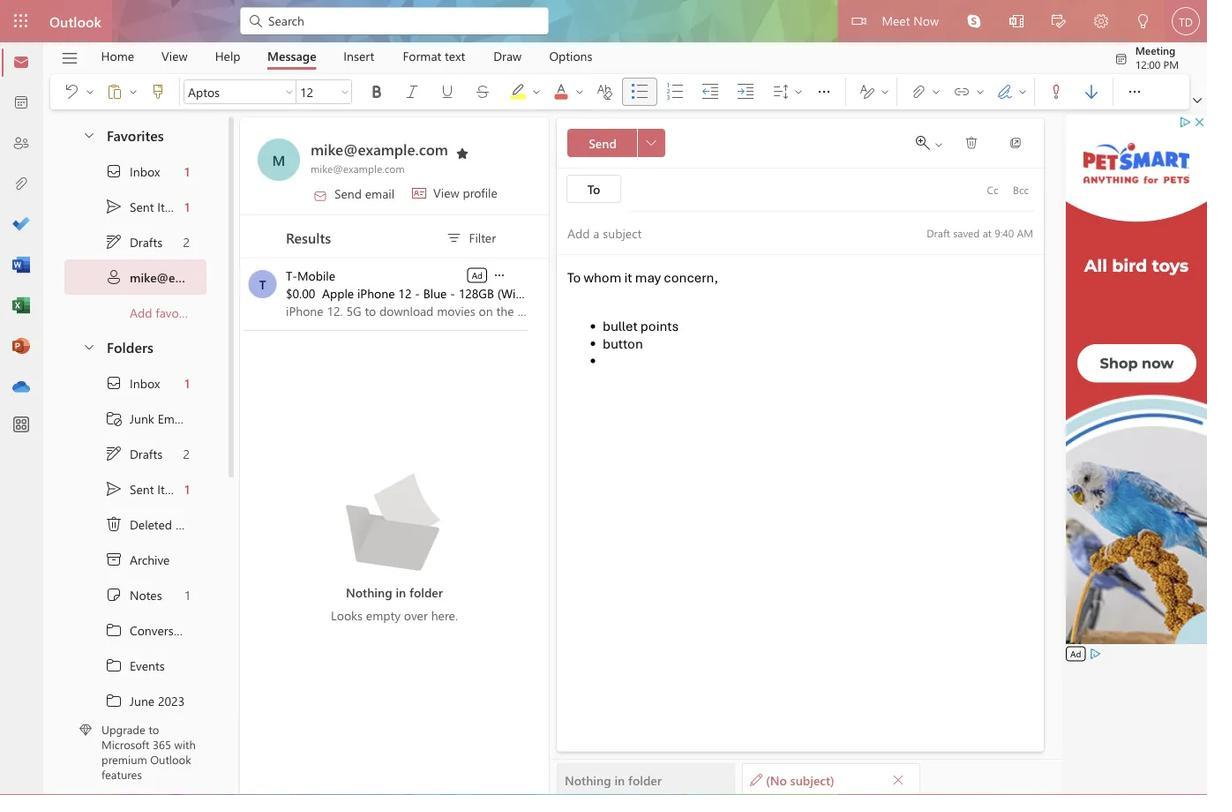Task type: locate. For each thing, give the bounding box(es) containing it.
 down 
[[105, 621, 123, 639]]

folder for nothing in folder looks empty over here.
[[410, 584, 443, 600]]

 tree item
[[64, 224, 207, 260], [64, 436, 207, 471]]

2 vertical spatial 
[[105, 692, 123, 710]]

2 down email
[[183, 446, 190, 462]]

 down 
[[105, 445, 123, 463]]

 inside the " "
[[975, 87, 986, 97]]

 
[[997, 83, 1028, 101]]

 left folders at the top of the page
[[82, 339, 96, 354]]

 button down 12:00
[[1118, 74, 1153, 109]]

insert button
[[330, 42, 388, 70]]

1 sent from the top
[[130, 198, 154, 215]]

m button
[[258, 139, 300, 181]]

0 vertical spatial 
[[105, 162, 123, 180]]

 button
[[1074, 78, 1110, 106]]

font color image
[[553, 83, 588, 101]]

 for  deleted items
[[105, 516, 123, 533]]

 tree item for 
[[64, 154, 207, 189]]

 left the events
[[105, 657, 123, 674]]

 down  
[[82, 128, 96, 142]]

clipboard group
[[54, 74, 176, 109]]

t
[[259, 276, 266, 292]]

0 horizontal spatial 
[[646, 138, 657, 148]]

1 vertical spatial to
[[568, 269, 581, 286]]

1 2 from the top
[[183, 234, 190, 250]]

1 vertical spatial 
[[105, 516, 123, 533]]

set your advertising preferences image
[[1089, 647, 1103, 661]]

upgrade to microsoft 365 with premium outlook features
[[102, 722, 196, 782]]

 inbox
[[105, 162, 160, 180], [105, 374, 160, 392]]

mike@example.com inside  mike@example.com
[[130, 269, 243, 285]]

0 horizontal spatial 
[[493, 268, 507, 282]]

 inbox down favorites tree item
[[105, 162, 160, 180]]

1 right notes
[[185, 587, 190, 603]]

2 horizontal spatial 
[[1126, 83, 1144, 101]]


[[313, 188, 328, 203]]

basic text group
[[184, 74, 842, 109]]

to inside button
[[588, 181, 601, 197]]

0 vertical spatial ad
[[472, 269, 483, 281]]

outlook up  button
[[49, 11, 101, 30]]

0 horizontal spatial nothing
[[346, 584, 392, 600]]


[[63, 83, 80, 101]]

 tree item up  events
[[64, 613, 207, 648]]

1 vertical spatial outlook
[[150, 752, 191, 767]]

 button left font color image
[[530, 78, 544, 106]]

1 horizontal spatial to
[[588, 181, 601, 197]]

items right deleted
[[176, 516, 205, 533]]

 tree item down "favorites" on the top left of page
[[64, 154, 207, 189]]

 button down  
[[73, 118, 103, 151]]

1 1 from the top
[[185, 163, 190, 179]]

 inside favorites tree
[[105, 162, 123, 180]]

0 vertical spatial 
[[105, 233, 123, 251]]

3  from the top
[[105, 692, 123, 710]]

outlook link
[[49, 0, 101, 42]]

nothing in folder
[[565, 772, 662, 788]]

Font text field
[[185, 81, 282, 102]]

outlook down to
[[150, 752, 191, 767]]

3 1 from the top
[[185, 375, 190, 391]]

button
[[603, 335, 643, 352]]

1 horizontal spatial folder
[[629, 772, 662, 788]]

2  tree item from the top
[[64, 365, 207, 401]]

Message body, press Alt+F10 to exit text field
[[568, 269, 1034, 515]]

 tree item up junk
[[64, 365, 207, 401]]

0 vertical spatial to
[[588, 181, 601, 197]]

 button
[[140, 78, 176, 106]]

drafts for 
[[130, 446, 163, 462]]

0 vertical spatial 
[[965, 136, 979, 150]]

0 vertical spatial mike@example.com
[[311, 139, 448, 159]]

 right 
[[975, 87, 986, 97]]

0 vertical spatial in
[[396, 584, 406, 600]]

 drafts for 
[[105, 445, 163, 463]]


[[1010, 14, 1024, 28]]

send up to button on the top
[[589, 135, 617, 151]]

 inside  button
[[965, 136, 979, 150]]


[[596, 83, 614, 101]]

drafts inside favorites tree
[[130, 234, 163, 250]]

1  inbox from the top
[[105, 162, 160, 180]]

 sent items 1 for second  tree item from the top
[[105, 480, 190, 498]]

1 horizontal spatial 
[[816, 83, 833, 101]]

1 inside  tree item
[[185, 587, 190, 603]]

subject)
[[791, 772, 835, 788]]

1 drafts from the top
[[130, 234, 163, 250]]

over
[[404, 607, 428, 623]]


[[893, 774, 905, 786]]

0 horizontal spatial outlook
[[49, 11, 101, 30]]

add
[[130, 304, 152, 321]]

1 vertical spatial 2
[[183, 446, 190, 462]]

1 horizontal spatial  button
[[573, 78, 587, 106]]

0 vertical spatial 
[[105, 621, 123, 639]]

nothing for nothing in folder looks empty over here.
[[346, 584, 392, 600]]

2 - from the left
[[450, 285, 455, 301]]


[[105, 162, 123, 180], [105, 374, 123, 392]]

 tree item up upgrade on the left bottom of page
[[64, 683, 207, 719]]

1 vertical spatial nothing
[[565, 772, 611, 788]]

0 horizontal spatial to
[[568, 269, 581, 286]]

premium features image
[[79, 724, 92, 737]]

 inbox for 
[[105, 162, 160, 180]]

tab list
[[87, 42, 607, 70]]

nothing
[[346, 584, 392, 600], [565, 772, 611, 788]]

to left whom it
[[568, 269, 581, 286]]

 button left folders at the top of the page
[[73, 330, 103, 363]]

people image
[[12, 135, 30, 153]]

with
[[174, 737, 196, 752]]

2  tree item from the top
[[64, 436, 207, 471]]

1 horizontal spatial 
[[965, 136, 979, 150]]

2 2 from the top
[[183, 446, 190, 462]]

1 inbox from the top
[[130, 163, 160, 179]]

 right 
[[880, 87, 891, 97]]

1  from the top
[[105, 162, 123, 180]]

 for 
[[965, 136, 979, 150]]

 up 
[[105, 374, 123, 392]]

2  drafts from the top
[[105, 445, 163, 463]]

2 inside favorites tree
[[183, 234, 190, 250]]


[[105, 233, 123, 251], [105, 445, 123, 463]]

 inside the  
[[931, 87, 942, 97]]

2 for 
[[183, 234, 190, 250]]

 down 12:00
[[1126, 83, 1144, 101]]

mike@example.com application
[[0, 0, 1208, 795]]

 sent items 1 for 1st  tree item from the top
[[105, 198, 190, 215]]

2 drafts from the top
[[130, 446, 163, 462]]

 inside 'basic text' group
[[816, 83, 833, 101]]

sent up the  tree item
[[130, 481, 154, 497]]

in inside the nothing in folder looks empty over here.
[[396, 584, 406, 600]]

2  from the top
[[105, 374, 123, 392]]

1 vertical spatial  drafts
[[105, 445, 163, 463]]

 button down draw button
[[501, 74, 545, 109]]

1  drafts from the top
[[105, 233, 163, 251]]

 down td icon
[[1194, 96, 1202, 105]]

 tree item
[[64, 507, 207, 542]]

in inside button
[[615, 772, 625, 788]]

 inside reading pane "main content"
[[646, 138, 657, 148]]

4 1 from the top
[[185, 481, 190, 497]]

1 vertical spatial 
[[105, 445, 123, 463]]

drafts down  junk email
[[130, 446, 163, 462]]

 inside favorites tree
[[105, 233, 123, 251]]

 tree item up deleted
[[64, 471, 207, 507]]

 inside message list section
[[493, 268, 507, 282]]

1 vertical spatial 
[[105, 657, 123, 674]]

0 vertical spatial  sent items 1
[[105, 198, 190, 215]]

to for to whom it may concern,
[[568, 269, 581, 286]]

home
[[101, 48, 134, 64]]

 tree item
[[64, 260, 243, 295]]

nothing inside nothing in folder button
[[565, 772, 611, 788]]

1 horizontal spatial ad
[[1071, 648, 1082, 660]]

1 vertical spatial 
[[105, 480, 123, 498]]

1  from the top
[[105, 621, 123, 639]]


[[1115, 52, 1129, 66]]

 sent items 1
[[105, 198, 190, 215], [105, 480, 190, 498]]

1  from the top
[[105, 233, 123, 251]]

 up the 
[[105, 233, 123, 251]]


[[412, 186, 426, 200]]

inbox down favorites tree item
[[130, 163, 160, 179]]

in for nothing in folder looks empty over here.
[[396, 584, 406, 600]]

 (no subject)
[[750, 772, 835, 788]]

 drafts down  tree item
[[105, 445, 163, 463]]

 tree item
[[64, 613, 207, 648], [64, 648, 207, 683], [64, 683, 207, 719]]

1 vertical spatial mike@example.com
[[311, 162, 405, 176]]

premium
[[102, 752, 147, 767]]

0 vertical spatial 2
[[183, 234, 190, 250]]

whom it
[[584, 269, 633, 286]]

1 horizontal spatial send
[[589, 135, 617, 151]]

 button right 
[[974, 78, 988, 106]]


[[772, 83, 790, 101]]

1 vertical spatial in
[[615, 772, 625, 788]]

1 horizontal spatial in
[[615, 772, 625, 788]]

 up the  tree item
[[105, 480, 123, 498]]

draw
[[494, 48, 522, 64]]

folder inside button
[[629, 772, 662, 788]]

0 vertical spatial nothing
[[346, 584, 392, 600]]

inbox
[[130, 163, 160, 179], [130, 375, 160, 391]]

1 vertical spatial  tree item
[[64, 365, 207, 401]]

mike@example.com
[[311, 139, 448, 159], [311, 162, 405, 176], [130, 269, 243, 285]]

 right ''
[[85, 87, 95, 97]]

notes
[[130, 587, 162, 603]]

send button
[[568, 129, 638, 157]]

 button
[[587, 78, 622, 106]]

in
[[396, 584, 406, 600], [615, 772, 625, 788]]

 notes
[[105, 586, 162, 604]]

nothing inside the nothing in folder looks empty over here.
[[346, 584, 392, 600]]

 for 
[[105, 374, 123, 392]]

 tree item down favorites tree item
[[64, 189, 207, 224]]

 button inside include group
[[974, 78, 988, 106]]

1 vertical spatial drafts
[[130, 446, 163, 462]]


[[968, 14, 982, 28]]

1
[[185, 163, 190, 179], [185, 198, 190, 215], [185, 375, 190, 391], [185, 481, 190, 497], [185, 587, 190, 603]]

inbox for 
[[130, 375, 160, 391]]

0 vertical spatial send
[[589, 135, 617, 151]]

message
[[267, 48, 317, 64]]

items up " deleted items"
[[157, 481, 187, 497]]

 drafts for 
[[105, 233, 163, 251]]


[[368, 83, 386, 101]]

send right 
[[335, 185, 362, 201]]

0 vertical spatial  tree item
[[64, 189, 207, 224]]

tab list inside mike@example.com application
[[87, 42, 607, 70]]

more apps image
[[12, 417, 30, 434]]

1 vertical spatial inbox
[[130, 375, 160, 391]]

 up  on the left bottom of page
[[105, 516, 123, 533]]

1 up email
[[185, 375, 190, 391]]

tree
[[64, 365, 207, 795]]

mike@example.com up email
[[311, 139, 448, 159]]

1 up " deleted items"
[[185, 481, 190, 497]]

 button
[[544, 74, 588, 109], [83, 78, 97, 106], [126, 78, 140, 106], [530, 78, 544, 106]]

 inside folders tree item
[[82, 339, 96, 354]]

ad left set your advertising preferences icon
[[1071, 648, 1082, 660]]

 left june on the left of page
[[105, 692, 123, 710]]

- right blue
[[450, 285, 455, 301]]

2023
[[158, 693, 185, 709]]

 down favorites tree item
[[105, 162, 123, 180]]

archive
[[130, 552, 170, 568]]

 button
[[954, 129, 990, 157]]

Add a subject text field
[[557, 219, 911, 247]]

 inbox inside favorites tree
[[105, 162, 160, 180]]

1 horizontal spatial nothing
[[565, 772, 611, 788]]

0 horizontal spatial folder
[[410, 584, 443, 600]]

view up  button
[[162, 48, 188, 64]]

0 horizontal spatial send
[[335, 185, 362, 201]]

1  tree item from the top
[[64, 613, 207, 648]]

1 vertical spatial  button
[[637, 129, 666, 157]]

 button right 
[[126, 78, 140, 106]]

0 horizontal spatial -
[[415, 285, 420, 301]]

 june 2023
[[105, 692, 185, 710]]

results
[[286, 228, 331, 247]]

1 vertical spatial view
[[433, 185, 460, 201]]

 inside the  tree item
[[105, 516, 123, 533]]

2  sent items 1 from the top
[[105, 480, 190, 498]]

2 vertical spatial mike@example.com
[[130, 269, 243, 285]]

0 vertical spatial  inbox
[[105, 162, 160, 180]]

 sent items 1 inside favorites tree
[[105, 198, 190, 215]]

increase indent image
[[737, 83, 772, 101]]

cc button
[[979, 176, 1007, 204]]

view
[[162, 48, 188, 64], [433, 185, 460, 201]]

tree containing 
[[64, 365, 207, 795]]

 drafts inside favorites tree
[[105, 233, 163, 251]]

options button
[[536, 42, 606, 70]]

0 vertical spatial folder
[[410, 584, 443, 600]]

1 vertical spatial  inbox
[[105, 374, 160, 392]]

view right 
[[433, 185, 460, 201]]

2 up  mike@example.com
[[183, 234, 190, 250]]

files image
[[12, 176, 30, 193]]

 button down "bullets" icon
[[637, 129, 666, 157]]

mail image
[[12, 54, 30, 72]]

 up the (with
[[493, 268, 507, 282]]

2  tree item from the top
[[64, 648, 207, 683]]

1 vertical spatial send
[[335, 185, 362, 201]]

 left font color image
[[531, 87, 542, 97]]

 junk email
[[105, 410, 187, 427]]

0 vertical spatial items
[[157, 198, 187, 215]]

 button up the (with
[[492, 266, 508, 283]]

 drafts up the 
[[105, 233, 163, 251]]

sent down favorites tree item
[[130, 198, 154, 215]]

reading pane main content
[[550, 110, 1062, 795]]

1 horizontal spatial outlook
[[150, 752, 191, 767]]

 for  events
[[105, 657, 123, 674]]

2 horizontal spatial  button
[[1118, 74, 1153, 109]]

 sent items 1 up deleted
[[105, 480, 190, 498]]

 right 
[[931, 87, 942, 97]]

2  from the top
[[105, 445, 123, 463]]

 tree item up the 
[[64, 224, 207, 260]]

1 vertical spatial  tree item
[[64, 436, 207, 471]]

 mike@example.com
[[105, 268, 243, 286]]

folder inside the nothing in folder looks empty over here.
[[410, 584, 443, 600]]

 tree item
[[64, 154, 207, 189], [64, 365, 207, 401]]

cc
[[987, 183, 999, 197]]

nothing in folder looks empty over here.
[[331, 584, 458, 623]]

drafts up  tree item
[[130, 234, 163, 250]]

 right the 
[[1018, 87, 1028, 97]]

 tree item down junk
[[64, 436, 207, 471]]

1 - from the left
[[415, 285, 420, 301]]

2  inbox from the top
[[105, 374, 160, 392]]

1 vertical spatial  sent items 1
[[105, 480, 190, 498]]

0 vertical spatial 
[[105, 198, 123, 215]]

1  sent items 1 from the top
[[105, 198, 190, 215]]

1 vertical spatial 
[[105, 374, 123, 392]]

to down send button
[[588, 181, 601, 197]]


[[997, 83, 1014, 101]]

0 vertical spatial  button
[[1190, 92, 1206, 109]]

 drafts
[[105, 233, 163, 251], [105, 445, 163, 463]]

word image
[[12, 257, 30, 275]]

 tree item for 
[[64, 365, 207, 401]]

 button
[[395, 78, 430, 106]]

 button right  
[[807, 74, 842, 109]]

 button
[[1123, 0, 1165, 45]]

tab list containing home
[[87, 42, 607, 70]]

1 vertical spatial  tree item
[[64, 471, 207, 507]]

send inside button
[[589, 135, 617, 151]]

1 vertical spatial sent
[[130, 481, 154, 497]]

 inbox up  tree item
[[105, 374, 160, 392]]

mike@example.com up favorite
[[130, 269, 243, 285]]

 button
[[953, 0, 996, 42]]

 right  
[[965, 136, 979, 150]]

 tree item
[[64, 189, 207, 224], [64, 471, 207, 507]]

1 horizontal spatial -
[[450, 285, 455, 301]]

1  tree item from the top
[[64, 224, 207, 260]]

to inside text field
[[568, 269, 581, 286]]

0 vertical spatial inbox
[[130, 163, 160, 179]]

Font size text field
[[297, 81, 337, 102]]

ad up 128gb
[[472, 269, 483, 281]]

 
[[859, 83, 891, 101]]

format
[[403, 48, 442, 64]]

5 1 from the top
[[185, 587, 190, 603]]

2  from the top
[[105, 657, 123, 674]]

 right  at the top right of page
[[934, 139, 945, 150]]

0 vertical spatial view
[[162, 48, 188, 64]]

 right send button
[[646, 138, 657, 148]]

format text
[[403, 48, 465, 64]]

1 down favorites tree item
[[185, 163, 190, 179]]

 up the 
[[105, 198, 123, 215]]

- right the 12
[[415, 285, 420, 301]]

calendar image
[[12, 94, 30, 112]]

 for the rightmost  popup button
[[1126, 83, 1144, 101]]

 
[[63, 83, 95, 101]]

0 horizontal spatial in
[[396, 584, 406, 600]]

0 vertical spatial  drafts
[[105, 233, 163, 251]]

 right 
[[128, 87, 139, 97]]

1 up  mike@example.com
[[185, 198, 190, 215]]

0 vertical spatial drafts
[[130, 234, 163, 250]]

apple
[[322, 285, 354, 301]]

mike@example.com up the " send email"
[[311, 162, 405, 176]]

 tree item up june on the left of page
[[64, 648, 207, 683]]

inbox inside favorites tree
[[130, 163, 160, 179]]

 right  
[[816, 83, 833, 101]]

 button left 
[[573, 78, 587, 106]]

text
[[445, 48, 465, 64]]

bullet points button
[[603, 318, 679, 352]]

 button inside 'basic text' group
[[573, 78, 587, 106]]

1 vertical spatial 
[[646, 138, 657, 148]]

0 vertical spatial sent
[[130, 198, 154, 215]]

1  tree item from the top
[[64, 154, 207, 189]]

 right 
[[794, 87, 804, 97]]

0 vertical spatial outlook
[[49, 11, 101, 30]]

2 horizontal spatial  button
[[974, 78, 988, 106]]

 inside  
[[85, 87, 95, 97]]

 sent items 1 up  tree item
[[105, 198, 190, 215]]

 button
[[1038, 0, 1081, 45]]

items up  mike@example.com
[[157, 198, 187, 215]]


[[105, 621, 123, 639], [105, 657, 123, 674], [105, 692, 123, 710]]

2 vertical spatial items
[[176, 516, 205, 533]]


[[750, 774, 763, 786]]

 tree item
[[64, 577, 207, 613]]

0 vertical spatial 
[[1194, 96, 1202, 105]]

0 vertical spatial  tree item
[[64, 154, 207, 189]]

 button
[[448, 140, 477, 163]]

0 horizontal spatial  button
[[637, 129, 666, 157]]

favorites tree
[[64, 111, 243, 330]]

 inside favorites tree
[[105, 198, 123, 215]]

 inside favorites tree item
[[82, 128, 96, 142]]

2 inbox from the top
[[130, 375, 160, 391]]

inbox up  junk email
[[130, 375, 160, 391]]

0 horizontal spatial 
[[105, 516, 123, 533]]

numbering image
[[667, 83, 702, 101]]

0 horizontal spatial view
[[162, 48, 188, 64]]

td image
[[1172, 7, 1201, 35]]


[[106, 83, 124, 101]]

1 vertical spatial folder
[[629, 772, 662, 788]]


[[85, 87, 95, 97], [128, 87, 139, 97], [284, 87, 295, 97], [340, 87, 350, 97], [531, 87, 542, 97], [575, 87, 585, 97], [794, 87, 804, 97], [880, 87, 891, 97], [931, 87, 942, 97], [975, 87, 986, 97], [1018, 87, 1028, 97], [82, 128, 96, 142], [934, 139, 945, 150], [82, 339, 96, 354]]

0 vertical spatial  tree item
[[64, 224, 207, 260]]

1 horizontal spatial view
[[433, 185, 460, 201]]

 button down td icon
[[1190, 92, 1206, 109]]

1  from the top
[[105, 198, 123, 215]]

0 horizontal spatial ad
[[472, 269, 483, 281]]



Task type: vqa. For each thing, say whether or not it's contained in the screenshot.


Task type: describe. For each thing, give the bounding box(es) containing it.
send inside the " send email"
[[335, 185, 362, 201]]


[[1083, 83, 1101, 101]]

1 vertical spatial ad
[[1071, 648, 1082, 660]]

include group
[[901, 74, 1031, 109]]

at
[[983, 226, 992, 240]]

 button
[[996, 0, 1038, 45]]

now
[[914, 12, 939, 28]]

may
[[635, 269, 661, 286]]

 button inside favorites tree item
[[73, 118, 103, 151]]


[[474, 83, 492, 101]]

128gb
[[459, 285, 494, 301]]

draft
[[927, 226, 951, 240]]

Search field
[[267, 11, 539, 29]]

 button inside dropdown button
[[530, 78, 544, 106]]

 button
[[465, 78, 501, 106]]

text highlight color image
[[509, 83, 545, 101]]

home button
[[88, 42, 147, 70]]


[[1137, 14, 1151, 28]]


[[149, 83, 167, 101]]

items inside favorites tree
[[157, 198, 187, 215]]

message list section
[[240, 117, 652, 795]]

 for 
[[105, 621, 123, 639]]

folders
[[107, 337, 153, 356]]

decrease indent image
[[702, 83, 737, 101]]

 button
[[886, 768, 911, 792]]


[[105, 551, 123, 569]]

add favorite tree item
[[64, 295, 207, 330]]

mike@example.com image
[[258, 139, 300, 181]]

1 horizontal spatial  button
[[807, 74, 842, 109]]

(no
[[766, 772, 787, 788]]

 button down message button
[[282, 79, 297, 104]]

 inside  
[[1018, 87, 1028, 97]]

(with
[[498, 285, 527, 301]]

to
[[149, 722, 159, 737]]

0 horizontal spatial  button
[[501, 74, 545, 109]]

mike@example.com  mike@example.com
[[311, 139, 470, 176]]

bullets image
[[631, 83, 667, 101]]

bullet
[[603, 318, 638, 335]]

deleted
[[130, 516, 172, 533]]

blue
[[424, 285, 447, 301]]

upgrade
[[102, 722, 146, 737]]

365
[[153, 737, 171, 752]]

 inside  
[[934, 139, 945, 150]]

junk
[[130, 410, 154, 427]]

t-mobile
[[286, 267, 336, 283]]


[[852, 14, 866, 28]]

t mobile image
[[249, 270, 277, 298]]

left-rail-appbar navigation
[[4, 42, 39, 408]]

monthly
[[547, 285, 593, 301]]

draw button
[[480, 42, 535, 70]]

draft saved at 9:40 am
[[927, 226, 1034, 240]]

 left  button
[[575, 87, 585, 97]]

inbox for 
[[130, 163, 160, 179]]

outlook inside banner
[[49, 11, 101, 30]]

meet
[[882, 12, 910, 28]]

1 horizontal spatial 
[[1194, 96, 1202, 105]]

format text button
[[390, 42, 479, 70]]

2 for 
[[183, 446, 190, 462]]

nothing in folder button
[[557, 764, 735, 795]]

 tree item for 
[[64, 224, 207, 260]]

 tree item
[[64, 401, 207, 436]]

0 horizontal spatial  button
[[492, 266, 508, 283]]

empty
[[366, 607, 401, 623]]

favorite
[[156, 304, 197, 321]]

meet now
[[882, 12, 939, 28]]

 
[[953, 83, 986, 101]]

 for 
[[105, 445, 123, 463]]

 button right "font size" "text field"
[[338, 79, 352, 104]]

$0.00
[[286, 285, 315, 301]]

onedrive image
[[12, 379, 30, 396]]

 for 
[[105, 162, 123, 180]]

outlook banner
[[0, 0, 1208, 45]]


[[403, 83, 421, 101]]

 button down options button
[[544, 74, 588, 109]]

favorites tree item
[[64, 118, 207, 154]]

2 1 from the top
[[185, 198, 190, 215]]

filter
[[469, 229, 496, 245]]

 archive
[[105, 551, 170, 569]]

 tree item for 
[[64, 436, 207, 471]]

view button
[[148, 42, 201, 70]]

items inside " deleted items"
[[176, 516, 205, 533]]

 button inside reading pane "main content"
[[637, 129, 666, 157]]

nothing for nothing in folder
[[565, 772, 611, 788]]

1 horizontal spatial  button
[[1190, 92, 1206, 109]]

1 for  tree item related to 
[[185, 375, 190, 391]]

view inside message list section
[[433, 185, 460, 201]]

 
[[106, 83, 139, 101]]

2  tree item from the top
[[64, 471, 207, 507]]

 filter
[[445, 229, 496, 247]]

 button
[[52, 43, 87, 73]]

 for 
[[105, 233, 123, 251]]

bcc button
[[1007, 176, 1036, 204]]

powerpoint image
[[12, 338, 30, 356]]

 button inside folders tree item
[[73, 330, 103, 363]]

message button
[[254, 42, 330, 70]]


[[105, 586, 123, 604]]

 button
[[430, 78, 465, 106]]

2 sent from the top
[[130, 481, 154, 497]]

 view profile
[[412, 185, 498, 201]]

 events
[[105, 657, 165, 674]]

1 for  tree item related to 
[[185, 163, 190, 179]]

1  tree item from the top
[[64, 189, 207, 224]]

tags group
[[1039, 74, 1110, 106]]


[[439, 83, 456, 101]]


[[916, 136, 930, 150]]

 left "font size" "text field"
[[284, 87, 295, 97]]

 inside  
[[794, 87, 804, 97]]

 inside  
[[128, 87, 139, 97]]

 meeting 12:00 pm
[[1115, 43, 1179, 71]]

1 for  tree item
[[185, 587, 190, 603]]


[[1095, 14, 1109, 28]]

$0.00 apple iphone 12 - blue - 128gb (with 24 monthly payments)
[[286, 285, 652, 301]]

events
[[130, 657, 165, 674]]

meeting
[[1136, 43, 1176, 57]]

ad inside message list section
[[472, 269, 483, 281]]

to button
[[567, 175, 621, 203]]

to for to
[[588, 181, 601, 197]]

view inside view button
[[162, 48, 188, 64]]

 button
[[945, 78, 974, 106]]

 for  june 2023
[[105, 692, 123, 710]]

3  tree item from the top
[[64, 683, 207, 719]]

in for nothing in folder
[[615, 772, 625, 788]]

email
[[158, 410, 187, 427]]

payments)
[[596, 285, 652, 301]]

 right "font size" "text field"
[[340, 87, 350, 97]]

here.
[[431, 607, 458, 623]]

outlook inside 'upgrade to microsoft 365 with premium outlook features'
[[150, 752, 191, 767]]

 for middle  popup button
[[816, 83, 833, 101]]

drafts for 
[[130, 234, 163, 250]]

folder for nothing in folder
[[629, 772, 662, 788]]

excel image
[[12, 298, 30, 315]]

 inbox for 
[[105, 374, 160, 392]]

sent inside favorites tree
[[130, 198, 154, 215]]

to do image
[[12, 216, 30, 234]]

2  from the top
[[105, 480, 123, 498]]

help
[[215, 48, 241, 64]]

24
[[531, 285, 544, 301]]

 button
[[97, 78, 126, 106]]

t-
[[286, 267, 297, 283]]

 button
[[998, 129, 1034, 157]]

m
[[272, 150, 285, 169]]


[[910, 83, 928, 101]]

mike@example.com button
[[311, 139, 448, 162]]

looks
[[331, 607, 363, 623]]

 
[[772, 83, 804, 101]]

 for the left  popup button
[[493, 268, 507, 282]]

12:00
[[1136, 57, 1161, 71]]

1 vertical spatial items
[[157, 481, 187, 497]]

 button right ''
[[83, 78, 97, 106]]

 search field
[[240, 0, 549, 40]]

features
[[102, 767, 142, 782]]


[[859, 83, 877, 101]]

 inside  
[[880, 87, 891, 97]]


[[953, 83, 971, 101]]

folders tree item
[[64, 330, 207, 365]]

 tree item
[[64, 542, 207, 577]]



